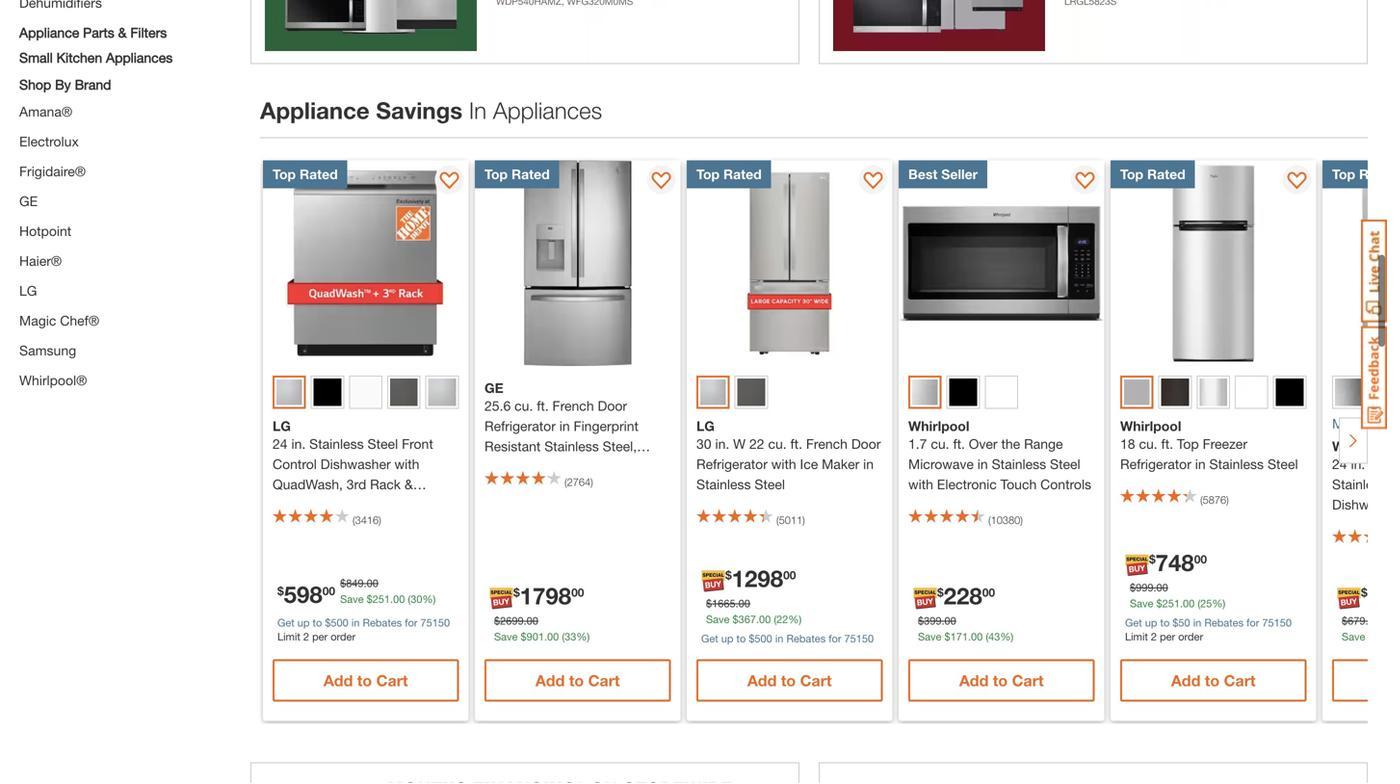 Task type: vqa. For each thing, say whether or not it's contained in the screenshot.
Maker
yes



Task type: describe. For each thing, give the bounding box(es) containing it.
1 cart from the left
[[376, 671, 408, 690]]

00 inside $ 1798 00
[[571, 586, 584, 599]]

stainless inside the lg 30 in. w 22 cu. ft. french door refrigerator with ice maker in stainless steel
[[696, 476, 751, 492]]

24 in. fingerprint resistant stainless steel top control dishwasher image
[[1323, 160, 1387, 366]]

in inside $ 999 . 00 save $ 251 . 00 ( 25 %) get up to $50 in  rebates for 75150 limit 2 per order
[[1193, 616, 1201, 629]]

$ 999 . 00 save $ 251 . 00 ( 25 %) get up to $50 in  rebates for 75150 limit 2 per order
[[1125, 581, 1292, 643]]

over
[[969, 436, 998, 452]]

with inside whirlpool 1.7 cu. ft. over the range microwave in stainless steel with electronic touch controls
[[908, 476, 933, 492]]

1 display image from the left
[[440, 172, 459, 191]]

lg 24 in. stainless steel front control dishwasher with quadwash, 3rd rack & dynamic dry, 48 dba
[[273, 418, 433, 512]]

magic chef® link
[[19, 313, 99, 328]]

stainless inside ge 25.6 cu. ft. french door refrigerator in fingerprint resistant stainless steel, energy star
[[544, 438, 599, 454]]

get up to $500 in  rebates for 75150 button for steel
[[701, 629, 874, 645]]

1 add from the left
[[324, 671, 353, 690]]

%) for $ 999 . 00 save $ 251 . 00 ( 25 %) get up to $50 in  rebates for 75150 limit 2 per order
[[1212, 597, 1226, 610]]

quadwash,
[[273, 476, 343, 492]]

display image for 748
[[1287, 172, 1307, 191]]

samsung
[[19, 342, 76, 358]]

1298
[[732, 564, 783, 592]]

add for 1298
[[747, 671, 777, 690]]

freezer
[[1203, 436, 1247, 452]]

748
[[1156, 549, 1194, 576]]

$ inside $ 1298 00
[[725, 568, 732, 582]]

top for 24 in. stainless steel front control dishwasher with quadwash, 3rd rack & dynamic dry, 48 dba
[[273, 166, 296, 182]]

( inside $ 399 . 00 save $ 171 . 00 ( 43 %)
[[986, 630, 989, 643]]

43
[[989, 630, 1000, 643]]

best
[[908, 166, 938, 182]]

samsung link
[[19, 342, 76, 358]]

1 top rated from the left
[[273, 166, 338, 182]]

add for 1798
[[535, 671, 565, 690]]

limit inside $ 999 . 00 save $ 251 . 00 ( 25 %) get up to $50 in  rebates for 75150 limit 2 per order
[[1125, 630, 1148, 643]]

stainless steel image for 999
[[1124, 379, 1150, 405]]

dry,
[[329, 497, 353, 512]]

lg link
[[19, 283, 37, 299]]

lg stainless steel package image
[[819, 0, 1368, 64]]

ft. for 18
[[1161, 436, 1173, 452]]

00 inside $ 1298 00
[[783, 568, 796, 582]]

appliances inside appliance savings in appliances
[[493, 97, 602, 124]]

get up to $50 in  rebates for 75150 button
[[1125, 614, 1292, 629]]

opt
[[1367, 416, 1387, 432]]

top for 30 in. w 22 cu. ft. french door refrigerator with ice maker in stainless steel
[[696, 166, 720, 182]]

$ inside $ 44
[[1361, 586, 1368, 599]]

electrolux
[[19, 133, 79, 149]]

1 add to cart button from the left
[[273, 659, 459, 702]]

top inside whirlpool 18 cu. ft. top freezer refrigerator in stainless steel
[[1177, 436, 1199, 452]]

in inside whirlpool 18 cu. ft. top freezer refrigerator in stainless steel
[[1195, 456, 1206, 472]]

add to cart button for 748
[[1120, 659, 1307, 702]]

frigidaire® link
[[19, 163, 86, 179]]

to inside $ 999 . 00 save $ 251 . 00 ( 25 %) get up to $50 in  rebates for 75150 limit 2 per order
[[1160, 616, 1170, 629]]

electronic
[[937, 476, 997, 492]]

00 inside $ 228 00
[[982, 586, 995, 599]]

in inside appliance savings in appliances
[[469, 97, 487, 124]]

%) inside $ 598 00 $ 849 . 00 save $ 251 . 00 ( 30 %)
[[422, 593, 436, 605]]

up inside get up to $500 in  rebates for 75150 limit 2 per order
[[297, 616, 310, 629]]

30 inside the lg 30 in. w 22 cu. ft. french door refrigerator with ice maker in stainless steel
[[696, 436, 711, 452]]

( inside $ 999 . 00 save $ 251 . 00 ( 25 %) get up to $50 in  rebates for 75150 limit 2 per order
[[1198, 597, 1200, 610]]

00 right '849'
[[367, 577, 378, 590]]

rated for 1298
[[723, 166, 762, 182]]

haier®
[[19, 253, 62, 269]]

) for 748
[[1226, 494, 1229, 506]]

feedback link image
[[1361, 326, 1387, 430]]

energy
[[485, 458, 539, 474]]

for inside get up to $500 in  rebates for 75150 limit 2 per order
[[405, 616, 418, 629]]

to down $ 1665 . 00 save $ 367 . 00 ( 22 %) get up to $500 in  rebates for 75150
[[781, 671, 796, 690]]

to down get up to $50 in  rebates for 75150 button
[[1205, 671, 1220, 690]]

appliance for savings
[[260, 96, 370, 124]]

( inside '$ 2699 . 00 save $ 901 . 00 ( 33 %)'
[[562, 630, 565, 643]]

fingerprint resistant stainless steel image
[[1335, 378, 1363, 406]]

$ 399 . 00 save $ 171 . 00 ( 43 %)
[[918, 615, 1014, 643]]

$ 44
[[1361, 582, 1387, 609]]

parts
[[83, 25, 114, 40]]

00 right 399
[[945, 615, 956, 627]]

star
[[543, 458, 576, 474]]

amana® link
[[19, 104, 72, 119]]

per inside $ 999 . 00 save $ 251 . 00 ( 25 %) get up to $50 in  rebates for 75150 limit 2 per order
[[1160, 630, 1175, 643]]

3416
[[355, 514, 379, 526]]

1 black image from the left
[[314, 378, 341, 406]]

75150 inside get up to $500 in  rebates for 75150 limit 2 per order
[[421, 616, 450, 629]]

maker
[[822, 456, 860, 472]]

ge 25.6 cu. ft. french door refrigerator in fingerprint resistant stainless steel, energy star
[[485, 380, 639, 474]]

top rated for 1798
[[485, 166, 550, 182]]

whirlpoo 24 in. fin
[[1332, 438, 1387, 512]]

1.7 cu. ft. over the range microwave in stainless steel with electronic touch controls image
[[899, 160, 1104, 366]]

$ inside $ 228 00
[[937, 586, 944, 599]]

ft. inside the lg 30 in. w 22 cu. ft. french door refrigerator with ice maker in stainless steel
[[790, 436, 802, 452]]

25.6 cu. ft. french door refrigerator in fingerprint resistant stainless steel, energy star image
[[475, 160, 680, 366]]

in inside whirlpool 1.7 cu. ft. over the range microwave in stainless steel with electronic touch controls
[[978, 456, 988, 472]]

up for $ 1665 . 00 save $ 367 . 00 ( 22 %) get up to $500 in  rebates for 75150
[[721, 632, 733, 645]]

33
[[565, 630, 576, 643]]

lg for lg
[[19, 283, 37, 299]]

with inside lg 24 in. stainless steel front control dishwasher with quadwash, 3rd rack & dynamic dry, 48 dba
[[394, 456, 419, 472]]

brand
[[75, 77, 111, 92]]

save for $ 2699 . 00 save $ 901 . 00 ( 33 %)
[[494, 630, 518, 643]]

get for $ 999 . 00 save $ 251 . 00 ( 25 %) get up to $50 in  rebates for 75150 limit 2 per order
[[1125, 616, 1142, 629]]

whirlpool for 228
[[908, 418, 970, 434]]

small kitchen appliances link
[[19, 48, 173, 67]]

to inside $ 1665 . 00 save $ 367 . 00 ( 22 %) get up to $500 in  rebates for 75150
[[736, 632, 746, 645]]

stainless inside whirlpool 18 cu. ft. top freezer refrigerator in stainless steel
[[1209, 456, 1264, 472]]

white image
[[352, 378, 380, 406]]

1.7
[[908, 436, 927, 452]]

%) for $ 2699 . 00 save $ 901 . 00 ( 33 %)
[[576, 630, 590, 643]]

00 up 901 on the left of the page
[[527, 615, 538, 627]]

display image
[[863, 172, 883, 191]]

598
[[284, 580, 322, 608]]

control
[[273, 456, 317, 472]]

22 inside $ 1665 . 00 save $ 367 . 00 ( 22 %) get up to $500 in  rebates for 75150
[[777, 613, 788, 626]]

hotpoint link
[[19, 223, 71, 239]]

rebates for $ 1665 . 00 save $ 367 . 00 ( 22 %) get up to $500 in  rebates for 75150
[[786, 632, 826, 645]]

chef®
[[60, 313, 99, 328]]

live chat image
[[1361, 220, 1387, 323]]

) down dba
[[379, 514, 381, 526]]

in inside ge 25.6 cu. ft. french door refrigerator in fingerprint resistant stainless steel, energy star
[[559, 418, 570, 434]]

to inside get up to $500 in  rebates for 75150 limit 2 per order
[[313, 616, 322, 629]]

2699
[[500, 615, 524, 627]]

( down 3rd
[[353, 514, 355, 526]]

to down get up to $500 in  rebates for 75150 limit 2 per order
[[357, 671, 372, 690]]

25.6
[[485, 398, 511, 414]]

24 for 24 in. fin
[[1332, 456, 1347, 472]]

00 right the 999
[[1156, 581, 1168, 594]]

small
[[19, 50, 53, 66]]

( 2764 )
[[564, 476, 593, 488]]

savings
[[376, 96, 463, 124]]

& inside appliance parts & filters small kitchen appliances
[[118, 25, 127, 40]]

( up $ 1298 00
[[776, 514, 779, 526]]

$ 1665 . 00 save $ 367 . 00 ( 22 %) get up to $500 in  rebates for 75150
[[701, 597, 874, 645]]

electrolux link
[[19, 133, 79, 149]]

ice
[[800, 456, 818, 472]]

refrigerator inside the lg 30 in. w 22 cu. ft. french door refrigerator with ice maker in stainless steel
[[696, 456, 768, 472]]

48
[[356, 497, 371, 512]]

microwave
[[908, 456, 974, 472]]

30 in. w 22 cu. ft. french door refrigerator with ice maker in stainless steel image
[[687, 160, 892, 366]]

2764
[[567, 476, 591, 488]]

00 inside $ 679 . 00 save
[[1368, 615, 1380, 627]]

ge for ge
[[19, 193, 38, 209]]

cu. inside the lg 30 in. w 22 cu. ft. french door refrigerator with ice maker in stainless steel
[[768, 436, 787, 452]]

add to cart for 228
[[959, 671, 1044, 690]]

rated for 748
[[1147, 166, 1185, 182]]

best seller
[[908, 166, 978, 182]]

save for $ 1665 . 00 save $ 367 . 00 ( 22 %) get up to $500 in  rebates for 75150
[[706, 613, 730, 626]]

44
[[1368, 582, 1387, 609]]

fingerprint resistant metallic steel image
[[1200, 378, 1227, 406]]

whirlpool® stainless steel package image
[[250, 0, 800, 64]]

add for 228
[[959, 671, 989, 690]]

kitchen
[[56, 50, 102, 66]]

save inside $ 598 00 $ 849 . 00 save $ 251 . 00 ( 30 %)
[[340, 593, 364, 605]]

$50
[[1173, 616, 1190, 629]]

whirlpool for 748
[[1120, 418, 1181, 434]]

steel,
[[603, 438, 637, 454]]

hotpoint
[[19, 223, 71, 239]]

$ 1798 00
[[513, 582, 584, 609]]

18 cu. ft. top freezer refrigerator in stainless steel image
[[1111, 160, 1316, 366]]

whirlpool®
[[19, 372, 87, 388]]

( 10380 )
[[988, 514, 1023, 526]]

$ 1298 00
[[725, 564, 796, 592]]

refrigerator for 18
[[1120, 456, 1191, 472]]

steel inside the lg 30 in. w 22 cu. ft. french door refrigerator with ice maker in stainless steel
[[755, 476, 785, 492]]

in. for stainless
[[291, 436, 306, 452]]

25
[[1200, 597, 1212, 610]]

228
[[944, 582, 982, 609]]

filters
[[130, 25, 167, 40]]

5876
[[1203, 494, 1226, 506]]

00 left 33
[[547, 630, 559, 643]]

2 inside get up to $500 in  rebates for 75150 limit 2 per order
[[303, 630, 309, 643]]

$ 228 00
[[937, 582, 995, 609]]

fingerprint
[[574, 418, 639, 434]]

top rate
[[1332, 166, 1387, 182]]

2 black image from the left
[[1276, 378, 1304, 406]]

$ 679 . 00 save
[[1342, 615, 1380, 643]]

stainless steel image for 598
[[276, 379, 302, 405]]

whirlpoo
[[1332, 438, 1387, 454]]

$ 748 00
[[1149, 549, 1207, 576]]

appliance for parts
[[19, 25, 79, 40]]

steel inside whirlpool 1.7 cu. ft. over the range microwave in stainless steel with electronic touch controls
[[1050, 456, 1080, 472]]

( down whirlpool 18 cu. ft. top freezer refrigerator in stainless steel at the right
[[1200, 494, 1203, 506]]

$ 598 00 $ 849 . 00 save $ 251 . 00 ( 30 %)
[[277, 577, 436, 608]]

whirlpool 18 cu. ft. top freezer refrigerator in stainless steel
[[1120, 418, 1298, 472]]

top for 18 cu. ft. top freezer refrigerator in stainless steel
[[1120, 166, 1144, 182]]

amana®
[[19, 104, 72, 119]]

rated for 1798
[[511, 166, 550, 182]]

per inside get up to $500 in  rebates for 75150 limit 2 per order
[[312, 630, 328, 643]]

in inside get up to $500 in  rebates for 75150 limit 2 per order
[[351, 616, 360, 629]]



Task type: locate. For each thing, give the bounding box(es) containing it.
( 5011 )
[[776, 514, 805, 526]]

rebates inside $ 1665 . 00 save $ 367 . 00 ( 22 %) get up to $500 in  rebates for 75150
[[786, 632, 826, 645]]

cart for 1298
[[800, 671, 832, 690]]

add to cart down get up to $50 in  rebates for 75150 button
[[1171, 671, 1256, 690]]

1 horizontal spatial with
[[771, 456, 796, 472]]

4 display image from the left
[[1287, 172, 1307, 191]]

1 horizontal spatial appliances
[[493, 97, 602, 124]]

1 horizontal spatial for
[[829, 632, 841, 645]]

367
[[738, 613, 756, 626]]

stainless inside lg 24 in. stainless steel front control dishwasher with quadwash, 3rd rack & dynamic dry, 48 dba
[[309, 436, 364, 452]]

0 horizontal spatial rebates
[[363, 616, 402, 629]]

0 vertical spatial 22
[[749, 436, 764, 452]]

rebates inside $ 999 . 00 save $ 251 . 00 ( 25 %) get up to $50 in  rebates for 75150 limit 2 per order
[[1204, 616, 1244, 629]]

0 horizontal spatial 2
[[303, 630, 309, 643]]

0 horizontal spatial for
[[405, 616, 418, 629]]

order down $ 598 00 $ 849 . 00 save $ 251 . 00 ( 30 %)
[[331, 630, 356, 643]]

get inside $ 1665 . 00 save $ 367 . 00 ( 22 %) get up to $500 in  rebates for 75150
[[701, 632, 718, 645]]

in right savings
[[469, 97, 487, 124]]

1 rated from the left
[[300, 166, 338, 182]]

00 right 367
[[759, 613, 771, 626]]

cu. right w
[[768, 436, 787, 452]]

75150 inside $ 999 . 00 save $ 251 . 00 ( 25 %) get up to $50 in  rebates for 75150 limit 2 per order
[[1262, 616, 1292, 629]]

get down 598
[[277, 616, 295, 629]]

$
[[1149, 552, 1156, 566], [725, 568, 732, 582], [340, 577, 346, 590], [1130, 581, 1136, 594], [277, 584, 284, 598], [513, 586, 520, 599], [937, 586, 944, 599], [1361, 586, 1368, 599], [367, 593, 372, 605], [706, 597, 712, 610], [1156, 597, 1162, 610], [733, 613, 738, 626], [494, 615, 500, 627], [918, 615, 924, 627], [1342, 615, 1348, 627], [521, 630, 527, 643], [945, 630, 950, 643]]

fin
[[1369, 456, 1387, 472]]

black image
[[949, 378, 977, 406]]

18
[[1120, 436, 1135, 452]]

for for $ 999 . 00 save $ 251 . 00 ( 25 %) get up to $50 in  rebates for 75150 limit 2 per order
[[1247, 616, 1259, 629]]

get up to $500 in  rebates for 75150 button
[[277, 614, 450, 629], [701, 629, 874, 645]]

add to cart button down get up to $50 in  rebates for 75150 button
[[1120, 659, 1307, 702]]

2 horizontal spatial 75150
[[1262, 616, 1292, 629]]

00 up 25
[[1194, 552, 1207, 566]]

0 horizontal spatial per
[[312, 630, 328, 643]]

%) inside $ 999 . 00 save $ 251 . 00 ( 25 %) get up to $50 in  rebates for 75150 limit 2 per order
[[1212, 597, 1226, 610]]

4 add to cart from the left
[[959, 671, 1044, 690]]

cart down get up to $500 in  rebates for 75150 limit 2 per order
[[376, 671, 408, 690]]

display image for 228
[[1075, 172, 1095, 191]]

ge inside ge 25.6 cu. ft. french door refrigerator in fingerprint resistant stainless steel, energy star
[[485, 380, 504, 396]]

rated
[[300, 166, 338, 182], [511, 166, 550, 182], [723, 166, 762, 182], [1147, 166, 1185, 182]]

display image for 1798
[[652, 172, 671, 191]]

cart for 228
[[1012, 671, 1044, 690]]

save down '1665'
[[706, 613, 730, 626]]

& inside lg 24 in. stainless steel front control dishwasher with quadwash, 3rd rack & dynamic dry, 48 dba
[[405, 476, 413, 492]]

1 2 from the left
[[303, 630, 309, 643]]

1 horizontal spatial order
[[1178, 630, 1203, 643]]

in. inside the lg 30 in. w 22 cu. ft. french door refrigerator with ice maker in stainless steel
[[715, 436, 729, 452]]

rebates down 25
[[1204, 616, 1244, 629]]

0 horizontal spatial stainless steel image
[[276, 379, 302, 405]]

rebates
[[363, 616, 402, 629], [1204, 616, 1244, 629], [786, 632, 826, 645]]

save down 679
[[1342, 630, 1365, 643]]

ft. right 18
[[1161, 436, 1173, 452]]

in inside the lg 30 in. w 22 cu. ft. french door refrigerator with ice maker in stainless steel
[[863, 456, 874, 472]]

) down ice
[[803, 514, 805, 526]]

%) right 901 on the left of the page
[[576, 630, 590, 643]]

ge link
[[19, 193, 38, 209]]

2 order from the left
[[1178, 630, 1203, 643]]

in down $ 1298 00
[[775, 632, 784, 645]]

order inside $ 999 . 00 save $ 251 . 00 ( 25 %) get up to $50 in  rebates for 75150 limit 2 per order
[[1178, 630, 1203, 643]]

per down 598
[[312, 630, 328, 643]]

1 vertical spatial 30
[[411, 593, 422, 605]]

lg inside the lg 30 in. w 22 cu. ft. french door refrigerator with ice maker in stainless steel
[[696, 418, 715, 434]]

more opt link
[[1332, 414, 1387, 434]]

1 horizontal spatial $500
[[749, 632, 772, 645]]

251 inside $ 999 . 00 save $ 251 . 00 ( 25 %) get up to $50 in  rebates for 75150 limit 2 per order
[[1162, 597, 1180, 610]]

cu. for 25.6
[[515, 398, 533, 414]]

cu. up microwave on the bottom of page
[[931, 436, 949, 452]]

00 inside the '$ 748 00'
[[1194, 552, 1207, 566]]

french up maker
[[806, 436, 848, 452]]

999
[[1136, 581, 1154, 594]]

( right 171
[[986, 630, 989, 643]]

&
[[118, 25, 127, 40], [405, 476, 413, 492]]

0 horizontal spatial &
[[118, 25, 127, 40]]

3 rated from the left
[[723, 166, 762, 182]]

0 vertical spatial 24
[[273, 436, 288, 452]]

up down '1665'
[[721, 632, 733, 645]]

ge
[[19, 193, 38, 209], [485, 380, 504, 396]]

0 horizontal spatial whirlpool
[[908, 418, 970, 434]]

30 inside $ 598 00 $ 849 . 00 save $ 251 . 00 ( 30 %)
[[411, 593, 422, 605]]

2 stainless steel image from the left
[[1124, 379, 1150, 405]]

1 horizontal spatial stainless steel image
[[912, 379, 938, 405]]

901
[[527, 630, 544, 643]]

0 horizontal spatial 24
[[273, 436, 288, 452]]

stainless up star
[[544, 438, 599, 454]]

printproof black stainless steel image
[[390, 378, 418, 406]]

free delivery* on appliance purchases of $396 or more. image
[[819, 762, 1368, 783]]

1 horizontal spatial rebates
[[786, 632, 826, 645]]

) for 228
[[1020, 514, 1023, 526]]

cart down get up to $50 in  rebates for 75150 button
[[1224, 671, 1256, 690]]

4 top rated from the left
[[1120, 166, 1185, 182]]

lg for lg 24 in. stainless steel front control dishwasher with quadwash, 3rd rack & dynamic dry, 48 dba
[[273, 418, 291, 434]]

2 2 from the left
[[1151, 630, 1157, 643]]

rate
[[1359, 166, 1387, 182]]

refrigerator for 25.6
[[485, 418, 556, 434]]

add to cart down 33
[[535, 671, 620, 690]]

2 horizontal spatial in.
[[1351, 456, 1365, 472]]

2 whirlpool from the left
[[1120, 418, 1181, 434]]

add to cart button down $ 1665 . 00 save $ 367 . 00 ( 22 %) get up to $500 in  rebates for 75150
[[696, 659, 883, 702]]

1 horizontal spatial 251
[[1162, 597, 1180, 610]]

0 vertical spatial $500
[[325, 616, 348, 629]]

in. for fin
[[1351, 456, 1365, 472]]

lg for lg 30 in. w 22 cu. ft. french door refrigerator with ice maker in stainless steel
[[696, 418, 715, 434]]

( 3416 )
[[353, 514, 381, 526]]

0 horizontal spatial order
[[331, 630, 356, 643]]

cart down $ 399 . 00 save $ 171 . 00 ( 43 %)
[[1012, 671, 1044, 690]]

whirlpool inside whirlpool 18 cu. ft. top freezer refrigerator in stainless steel
[[1120, 418, 1181, 434]]

1 horizontal spatial black image
[[1276, 378, 1304, 406]]

%) for $ 1665 . 00 save $ 367 . 00 ( 22 %) get up to $500 in  rebates for 75150
[[788, 613, 802, 626]]

door up maker
[[851, 436, 881, 452]]

3 top rated from the left
[[696, 166, 762, 182]]

2 stainless steel image from the left
[[912, 379, 938, 405]]

display image
[[440, 172, 459, 191], [652, 172, 671, 191], [1075, 172, 1095, 191], [1287, 172, 1307, 191]]

1 vertical spatial $500
[[749, 632, 772, 645]]

french up fingerprint
[[552, 398, 594, 414]]

add to cart for 748
[[1171, 671, 1256, 690]]

save for $ 999 . 00 save $ 251 . 00 ( 25 %) get up to $50 in  rebates for 75150 limit 2 per order
[[1130, 597, 1153, 610]]

top for (
[[485, 166, 508, 182]]

order
[[331, 630, 356, 643], [1178, 630, 1203, 643]]

1 whirlpool from the left
[[908, 418, 970, 434]]

( up get up to $500 in  rebates for 75150 limit 2 per order
[[408, 593, 411, 605]]

ft.
[[537, 398, 549, 414], [790, 436, 802, 452], [953, 436, 965, 452], [1161, 436, 1173, 452]]

$ inside the '$ 748 00'
[[1149, 552, 1156, 566]]

shop by brand
[[19, 77, 111, 92]]

( inside $ 1665 . 00 save $ 367 . 00 ( 22 %) get up to $500 in  rebates for 75150
[[774, 613, 777, 626]]

1 horizontal spatial appliance
[[260, 96, 370, 124]]

for inside $ 1665 . 00 save $ 367 . 00 ( 22 %) get up to $500 in  rebates for 75150
[[829, 632, 841, 645]]

cart for 1798
[[588, 671, 620, 690]]

0 horizontal spatial $500
[[325, 616, 348, 629]]

%) inside $ 1665 . 00 save $ 367 . 00 ( 22 %) get up to $500 in  rebates for 75150
[[788, 613, 802, 626]]

in. inside lg 24 in. stainless steel front control dishwasher with quadwash, 3rd rack & dynamic dry, 48 dba
[[291, 436, 306, 452]]

stainless steel image
[[700, 379, 726, 405], [912, 379, 938, 405]]

refrigerator
[[485, 418, 556, 434], [696, 456, 768, 472], [1120, 456, 1191, 472]]

stainless steel image left black image at the right
[[912, 379, 938, 405]]

magic chef®
[[19, 313, 99, 328]]

2 rated from the left
[[511, 166, 550, 182]]

black image left white image
[[314, 378, 341, 406]]

0 horizontal spatial 30
[[411, 593, 422, 605]]

0 horizontal spatial door
[[598, 398, 627, 414]]

0 horizontal spatial lg
[[19, 283, 37, 299]]

whirlpool 1.7 cu. ft. over the range microwave in stainless steel with electronic touch controls
[[908, 418, 1091, 492]]

( inside $ 598 00 $ 849 . 00 save $ 251 . 00 ( 30 %)
[[408, 593, 411, 605]]

2 inside $ 999 . 00 save $ 251 . 00 ( 25 %) get up to $50 in  rebates for 75150 limit 2 per order
[[1151, 630, 1157, 643]]

251
[[372, 593, 390, 605], [1162, 597, 1180, 610]]

24 inside lg 24 in. stainless steel front control dishwasher with quadwash, 3rd rack & dynamic dry, 48 dba
[[273, 436, 288, 452]]

(
[[564, 476, 567, 488], [1200, 494, 1203, 506], [353, 514, 355, 526], [776, 514, 779, 526], [988, 514, 991, 526], [408, 593, 411, 605], [1198, 597, 1200, 610], [774, 613, 777, 626], [562, 630, 565, 643], [986, 630, 989, 643]]

get up to $500 in  rebates for 75150 button for 48
[[277, 614, 450, 629]]

00 right 679
[[1368, 615, 1380, 627]]

w
[[733, 436, 746, 452]]

1 horizontal spatial 75150
[[844, 632, 874, 645]]

add to cart for 1798
[[535, 671, 620, 690]]

0 vertical spatial 30
[[696, 436, 711, 452]]

251 up the $50
[[1162, 597, 1180, 610]]

00 left 43
[[971, 630, 983, 643]]

touch
[[1001, 476, 1037, 492]]

get inside get up to $500 in  rebates for 75150 limit 2 per order
[[277, 616, 295, 629]]

save down 399
[[918, 630, 942, 643]]

appliances down "filters"
[[106, 50, 173, 66]]

75150
[[421, 616, 450, 629], [1262, 616, 1292, 629], [844, 632, 874, 645]]

add for 748
[[1171, 671, 1201, 690]]

2 horizontal spatial up
[[1145, 616, 1157, 629]]

add to cart button for 1298
[[696, 659, 883, 702]]

dba
[[375, 497, 401, 512]]

get up to $500 in  rebates for 75150 limit 2 per order
[[277, 616, 450, 643]]

order down the $50
[[1178, 630, 1203, 643]]

add to cart down 43
[[959, 671, 1044, 690]]

1 horizontal spatial stainless steel image
[[1124, 379, 1150, 405]]

1 vertical spatial ge
[[485, 380, 504, 396]]

1 vertical spatial appliances
[[493, 97, 602, 124]]

add to cart for 1298
[[747, 671, 832, 690]]

1 vertical spatial &
[[405, 476, 413, 492]]

with left ice
[[771, 456, 796, 472]]

in up star
[[559, 418, 570, 434]]

add to cart down $ 1665 . 00 save $ 367 . 00 ( 22 %) get up to $500 in  rebates for 75150
[[747, 671, 832, 690]]

5 cart from the left
[[1224, 671, 1256, 690]]

$ 2699 . 00 save $ 901 . 00 ( 33 %)
[[494, 615, 590, 643]]

0 horizontal spatial 22
[[749, 436, 764, 452]]

4 add to cart button from the left
[[908, 659, 1095, 702]]

24 for 24 in. stainless steel front control dishwasher with quadwash, 3rd rack & dynamic dry, 48 dba
[[273, 436, 288, 452]]

) down fingerprint
[[591, 476, 593, 488]]

1 vertical spatial 24
[[1332, 456, 1347, 472]]

1 horizontal spatial limit
[[1125, 630, 1148, 643]]

get for $ 1665 . 00 save $ 367 . 00 ( 22 %) get up to $500 in  rebates for 75150
[[701, 632, 718, 645]]

2 horizontal spatial with
[[908, 476, 933, 492]]

2 add to cart button from the left
[[485, 659, 671, 702]]

1 horizontal spatial 30
[[696, 436, 711, 452]]

2 horizontal spatial rebates
[[1204, 616, 1244, 629]]

$500 inside $ 1665 . 00 save $ 367 . 00 ( 22 %) get up to $500 in  rebates for 75150
[[749, 632, 772, 645]]

5011
[[779, 514, 803, 526]]

10380
[[991, 514, 1020, 526]]

0 horizontal spatial up
[[297, 616, 310, 629]]

stainless inside whirlpool 1.7 cu. ft. over the range microwave in stainless steel with electronic touch controls
[[992, 456, 1046, 472]]

1 stainless steel image from the left
[[700, 379, 726, 405]]

with inside the lg 30 in. w 22 cu. ft. french door refrigerator with ice maker in stainless steel
[[771, 456, 796, 472]]

3 cart from the left
[[800, 671, 832, 690]]

fingerprint resistant black stainless steel image
[[1161, 378, 1189, 406]]

up inside $ 999 . 00 save $ 251 . 00 ( 25 %) get up to $50 in  rebates for 75150 limit 2 per order
[[1145, 616, 1157, 629]]

24 in. stainless steel front control dishwasher with quadwash, 3rd rack & dynamic dry, 48 dba image
[[263, 160, 469, 366]]

in right maker
[[863, 456, 874, 472]]

cu. for 1.7
[[931, 436, 949, 452]]

top rated for 1298
[[696, 166, 762, 182]]

30 left w
[[696, 436, 711, 452]]

save inside '$ 2699 . 00 save $ 901 . 00 ( 33 %)'
[[494, 630, 518, 643]]

to down 598
[[313, 616, 322, 629]]

1 horizontal spatial whirlpool
[[1120, 418, 1181, 434]]

24 down whirlpoo
[[1332, 456, 1347, 472]]

0 horizontal spatial black image
[[314, 378, 341, 406]]

%) right 171
[[1000, 630, 1014, 643]]

24 inside whirlpoo 24 in. fin
[[1332, 456, 1347, 472]]

save for $ 399 . 00 save $ 171 . 00 ( 43 %)
[[918, 630, 942, 643]]

3 add to cart from the left
[[747, 671, 832, 690]]

get down '1665'
[[701, 632, 718, 645]]

0 horizontal spatial stainless steel image
[[700, 379, 726, 405]]

$ inside $ 1798 00
[[513, 586, 520, 599]]

stainless steel image
[[276, 379, 302, 405], [1124, 379, 1150, 405]]

by
[[55, 77, 71, 92]]

1 horizontal spatial in.
[[715, 436, 729, 452]]

%) for $ 399 . 00 save $ 171 . 00 ( 43 %)
[[1000, 630, 1014, 643]]

door
[[598, 398, 627, 414], [851, 436, 881, 452]]

75150 for $ 999 . 00 save $ 251 . 00 ( 25 %) get up to $50 in  rebates for 75150 limit 2 per order
[[1262, 616, 1292, 629]]

add to cart button down get up to $500 in  rebates for 75150 limit 2 per order
[[273, 659, 459, 702]]

to down 43
[[993, 671, 1008, 690]]

0 horizontal spatial ge
[[19, 193, 38, 209]]

in right the $50
[[1193, 616, 1201, 629]]

1 horizontal spatial door
[[851, 436, 881, 452]]

( down star
[[564, 476, 567, 488]]

00
[[1194, 552, 1207, 566], [783, 568, 796, 582], [367, 577, 378, 590], [1156, 581, 1168, 594], [322, 584, 335, 598], [571, 586, 584, 599], [982, 586, 995, 599], [393, 593, 405, 605], [739, 597, 750, 610], [1183, 597, 1195, 610], [759, 613, 771, 626], [527, 615, 538, 627], [945, 615, 956, 627], [1368, 615, 1380, 627], [547, 630, 559, 643], [971, 630, 983, 643]]

cu. inside whirlpool 18 cu. ft. top freezer refrigerator in stainless steel
[[1139, 436, 1158, 452]]

save
[[340, 593, 364, 605], [1130, 597, 1153, 610], [706, 613, 730, 626], [494, 630, 518, 643], [918, 630, 942, 643], [1342, 630, 1365, 643]]

door up fingerprint
[[598, 398, 627, 414]]

ge for ge 25.6 cu. ft. french door refrigerator in fingerprint resistant stainless steel, energy star
[[485, 380, 504, 396]]

75150 for $ 1665 . 00 save $ 367 . 00 ( 22 %) get up to $500 in  rebates for 75150
[[844, 632, 874, 645]]

stainless steel image up the control
[[276, 379, 302, 405]]

2 top rated from the left
[[485, 166, 550, 182]]

( right 367
[[774, 613, 777, 626]]

steel inside whirlpool 18 cu. ft. top freezer refrigerator in stainless steel
[[1268, 456, 1298, 472]]

the
[[1001, 436, 1020, 452]]

door inside the lg 30 in. w 22 cu. ft. french door refrigerator with ice maker in stainless steel
[[851, 436, 881, 452]]

5 add from the left
[[1171, 671, 1201, 690]]

haier® link
[[19, 253, 62, 269]]

in inside $ 1665 . 00 save $ 367 . 00 ( 22 %) get up to $500 in  rebates for 75150
[[775, 632, 784, 645]]

00 up get up to $500 in  rebates for 75150 limit 2 per order
[[393, 593, 405, 605]]

$500 down $ 598 00 $ 849 . 00 save $ 251 . 00 ( 30 %)
[[325, 616, 348, 629]]

2 cart from the left
[[588, 671, 620, 690]]

save inside $ 399 . 00 save $ 171 . 00 ( 43 %)
[[918, 630, 942, 643]]

appliances down whirlpool® stainless steel package image
[[493, 97, 602, 124]]

limit
[[277, 630, 300, 643], [1125, 630, 1148, 643]]

1 horizontal spatial &
[[405, 476, 413, 492]]

2 limit from the left
[[1125, 630, 1148, 643]]

to left the $50
[[1160, 616, 1170, 629]]

0 horizontal spatial appliances
[[106, 50, 173, 66]]

22
[[749, 436, 764, 452], [777, 613, 788, 626]]

refrigerator inside whirlpool 18 cu. ft. top freezer refrigerator in stainless steel
[[1120, 456, 1191, 472]]

cu. for 18
[[1139, 436, 1158, 452]]

1 horizontal spatial 22
[[777, 613, 788, 626]]

. inside $ 679 . 00 save
[[1365, 615, 1368, 627]]

( up get up to $50 in  rebates for 75150 button
[[1198, 597, 1200, 610]]

3 display image from the left
[[1075, 172, 1095, 191]]

rebates inside get up to $500 in  rebates for 75150 limit 2 per order
[[363, 616, 402, 629]]

22 inside the lg 30 in. w 22 cu. ft. french door refrigerator with ice maker in stainless steel
[[749, 436, 764, 452]]

up for $ 999 . 00 save $ 251 . 00 ( 25 %) get up to $50 in  rebates for 75150 limit 2 per order
[[1145, 616, 1157, 629]]

00 left 25
[[1183, 597, 1195, 610]]

2 horizontal spatial for
[[1247, 616, 1259, 629]]

2 per from the left
[[1160, 630, 1175, 643]]

add to cart button for 228
[[908, 659, 1095, 702]]

( down electronic
[[988, 514, 991, 526]]

0 horizontal spatial appliance
[[19, 25, 79, 40]]

stainless steel image for 228
[[912, 379, 938, 405]]

0 vertical spatial ge
[[19, 193, 38, 209]]

4 rated from the left
[[1147, 166, 1185, 182]]

00 up 367
[[739, 597, 750, 610]]

0 vertical spatial door
[[598, 398, 627, 414]]

shop
[[19, 77, 51, 92]]

1 limit from the left
[[277, 630, 300, 643]]

0 horizontal spatial get up to $500 in  rebates for 75150 button
[[277, 614, 450, 629]]

%) inside $ 399 . 00 save $ 171 . 00 ( 43 %)
[[1000, 630, 1014, 643]]

refrigerator down 18
[[1120, 456, 1191, 472]]

white image
[[1238, 378, 1265, 406]]

save inside $ 679 . 00 save
[[1342, 630, 1365, 643]]

ft. for 1.7
[[953, 436, 965, 452]]

5 add to cart button from the left
[[1120, 659, 1307, 702]]

door inside ge 25.6 cu. ft. french door refrigerator in fingerprint resistant stainless steel, energy star
[[598, 398, 627, 414]]

2 horizontal spatial refrigerator
[[1120, 456, 1191, 472]]

1 horizontal spatial get up to $500 in  rebates for 75150 button
[[701, 629, 874, 645]]

for inside $ 999 . 00 save $ 251 . 00 ( 25 %) get up to $50 in  rebates for 75150 limit 2 per order
[[1247, 616, 1259, 629]]

1 vertical spatial appliance
[[260, 96, 370, 124]]

cu. inside whirlpool 1.7 cu. ft. over the range microwave in stainless steel with electronic touch controls
[[931, 436, 949, 452]]

front
[[402, 436, 433, 452]]

24 up the control
[[273, 436, 288, 452]]

refrigerator inside ge 25.6 cu. ft. french door refrigerator in fingerprint resistant stainless steel, energy star
[[485, 418, 556, 434]]

rebates for $ 999 . 00 save $ 251 . 00 ( 25 %) get up to $50 in  rebates for 75150 limit 2 per order
[[1204, 616, 1244, 629]]

to down 33
[[569, 671, 584, 690]]

save inside $ 1665 . 00 save $ 367 . 00 ( 22 %) get up to $500 in  rebates for 75150
[[706, 613, 730, 626]]

add to cart button for 1798
[[485, 659, 671, 702]]

( 5876 )
[[1200, 494, 1229, 506]]

limit down 598
[[277, 630, 300, 643]]

1 vertical spatial 22
[[777, 613, 788, 626]]

to down 367
[[736, 632, 746, 645]]

stainless steel image for 1298
[[700, 379, 726, 405]]

1 horizontal spatial french
[[806, 436, 848, 452]]

1 order from the left
[[331, 630, 356, 643]]

rebates down $ 1298 00
[[786, 632, 826, 645]]

%) right 367
[[788, 613, 802, 626]]

1 horizontal spatial per
[[1160, 630, 1175, 643]]

399
[[924, 615, 942, 627]]

refrigerator down w
[[696, 456, 768, 472]]

0 vertical spatial appliances
[[106, 50, 173, 66]]

get up to $500 in  rebates for 75150 button down $ 598 00 $ 849 . 00 save $ 251 . 00 ( 30 %)
[[277, 614, 450, 629]]

whirlpool up 1.7
[[908, 418, 970, 434]]

00 left '849'
[[322, 584, 335, 598]]

1798
[[520, 582, 571, 609]]

in. for w
[[715, 436, 729, 452]]

12 months financing* on appliance purchases of $299 or more image
[[250, 762, 800, 783]]

get inside $ 999 . 00 save $ 251 . 00 ( 25 %) get up to $50 in  rebates for 75150 limit 2 per order
[[1125, 616, 1142, 629]]

cu.
[[515, 398, 533, 414], [768, 436, 787, 452], [931, 436, 949, 452], [1139, 436, 1158, 452]]

save for $ 679 . 00 save
[[1342, 630, 1365, 643]]

get down the 999
[[1125, 616, 1142, 629]]

black image right white icon
[[1276, 378, 1304, 406]]

black image
[[314, 378, 341, 406], [1276, 378, 1304, 406]]

5 add to cart from the left
[[1171, 671, 1256, 690]]

top rated for 748
[[1120, 166, 1185, 182]]

in down freezer
[[1195, 456, 1206, 472]]

2 horizontal spatial get
[[1125, 616, 1142, 629]]

french inside ge 25.6 cu. ft. french door refrigerator in fingerprint resistant stainless steel, energy star
[[552, 398, 594, 414]]

save inside $ 999 . 00 save $ 251 . 00 ( 25 %) get up to $50 in  rebates for 75150 limit 2 per order
[[1130, 597, 1153, 610]]

black stainless steel image
[[738, 378, 765, 406]]

2 add to cart from the left
[[535, 671, 620, 690]]

1 vertical spatial french
[[806, 436, 848, 452]]

$ inside $ 679 . 00 save
[[1342, 615, 1348, 627]]

for for $ 1665 . 00 save $ 367 . 00 ( 22 %) get up to $500 in  rebates for 75150
[[829, 632, 841, 645]]

french inside the lg 30 in. w 22 cu. ft. french door refrigerator with ice maker in stainless steel
[[806, 436, 848, 452]]

$500 inside get up to $500 in  rebates for 75150 limit 2 per order
[[325, 616, 348, 629]]

1 horizontal spatial up
[[721, 632, 733, 645]]

limit inside get up to $500 in  rebates for 75150 limit 2 per order
[[277, 630, 300, 643]]

1 stainless steel image from the left
[[276, 379, 302, 405]]

range
[[1024, 436, 1063, 452]]

ft. for 25.6
[[537, 398, 549, 414]]

0 horizontal spatial refrigerator
[[485, 418, 556, 434]]

2 display image from the left
[[652, 172, 671, 191]]

1 horizontal spatial 2
[[1151, 630, 1157, 643]]

cart
[[376, 671, 408, 690], [588, 671, 620, 690], [800, 671, 832, 690], [1012, 671, 1044, 690], [1224, 671, 1256, 690]]

cart for 748
[[1224, 671, 1256, 690]]

2 horizontal spatial lg
[[696, 418, 715, 434]]

add to cart
[[324, 671, 408, 690], [535, 671, 620, 690], [747, 671, 832, 690], [959, 671, 1044, 690], [1171, 671, 1256, 690]]

4 cart from the left
[[1012, 671, 1044, 690]]

75150 inside $ 1665 . 00 save $ 367 . 00 ( 22 %) get up to $500 in  rebates for 75150
[[844, 632, 874, 645]]

get up to $500 in  rebates for 75150 button down 367
[[701, 629, 874, 645]]

1 horizontal spatial refrigerator
[[696, 456, 768, 472]]

4 add from the left
[[959, 671, 989, 690]]

printproof stainless steel image
[[428, 378, 456, 406]]

in. left w
[[715, 436, 729, 452]]

lg inside lg 24 in. stainless steel front control dishwasher with quadwash, 3rd rack & dynamic dry, 48 dba
[[273, 418, 291, 434]]

ft. inside whirlpool 18 cu. ft. top freezer refrigerator in stainless steel
[[1161, 436, 1173, 452]]

0 horizontal spatial 75150
[[421, 616, 450, 629]]

rack
[[370, 476, 401, 492]]

with down microwave on the bottom of page
[[908, 476, 933, 492]]

in
[[469, 97, 487, 124], [559, 418, 570, 434], [863, 456, 874, 472], [978, 456, 988, 472], [1195, 456, 1206, 472], [351, 616, 360, 629], [1193, 616, 1201, 629], [775, 632, 784, 645]]

add down 171
[[959, 671, 989, 690]]

1 add to cart from the left
[[324, 671, 408, 690]]

2 add from the left
[[535, 671, 565, 690]]

save down the 999
[[1130, 597, 1153, 610]]

whirlpool inside whirlpool 1.7 cu. ft. over the range microwave in stainless steel with electronic touch controls
[[908, 418, 970, 434]]

in down $ 598 00 $ 849 . 00 save $ 251 . 00 ( 30 %)
[[351, 616, 360, 629]]

seller
[[941, 166, 978, 182]]

ft. inside whirlpool 1.7 cu. ft. over the range microwave in stainless steel with electronic touch controls
[[953, 436, 965, 452]]

stainless up dishwasher
[[309, 436, 364, 452]]

up left the $50
[[1145, 616, 1157, 629]]

save down '849'
[[340, 593, 364, 605]]

0 vertical spatial appliance
[[19, 25, 79, 40]]

1 horizontal spatial get
[[701, 632, 718, 645]]

0 horizontal spatial limit
[[277, 630, 300, 643]]

0 horizontal spatial with
[[394, 456, 419, 472]]

frigidaire®
[[19, 163, 86, 179]]

limit down the 999
[[1125, 630, 1148, 643]]

1 vertical spatial door
[[851, 436, 881, 452]]

) for 1298
[[803, 514, 805, 526]]

3 add to cart button from the left
[[696, 659, 883, 702]]

0 vertical spatial french
[[552, 398, 594, 414]]

1 per from the left
[[312, 630, 328, 643]]

steel inside lg 24 in. stainless steel front control dishwasher with quadwash, 3rd rack & dynamic dry, 48 dba
[[368, 436, 398, 452]]

171
[[950, 630, 968, 643]]

0 horizontal spatial french
[[552, 398, 594, 414]]

appliance parts & filters link
[[19, 23, 167, 42]]

1 horizontal spatial ge
[[485, 380, 504, 396]]

0 horizontal spatial in.
[[291, 436, 306, 452]]

679
[[1348, 615, 1365, 627]]

stainless down w
[[696, 476, 751, 492]]

save down 2699
[[494, 630, 518, 643]]

cu. inside ge 25.6 cu. ft. french door refrigerator in fingerprint resistant stainless steel, energy star
[[515, 398, 533, 414]]

1 horizontal spatial 24
[[1332, 456, 1347, 472]]

in down over
[[978, 456, 988, 472]]

251 inside $ 598 00 $ 849 . 00 save $ 251 . 00 ( 30 %)
[[372, 593, 390, 605]]

whirlpool® link
[[19, 372, 87, 388]]

resistant
[[485, 438, 541, 454]]

0 horizontal spatial get
[[277, 616, 295, 629]]

appliance savings in appliances
[[260, 96, 602, 124]]

order inside get up to $500 in  rebates for 75150 limit 2 per order
[[331, 630, 356, 643]]

3rd
[[347, 476, 366, 492]]

0 horizontal spatial 251
[[372, 593, 390, 605]]

3 add from the left
[[747, 671, 777, 690]]

2
[[303, 630, 309, 643], [1151, 630, 1157, 643]]

cart down $ 1665 . 00 save $ 367 . 00 ( 22 %) get up to $500 in  rebates for 75150
[[800, 671, 832, 690]]

0 vertical spatial &
[[118, 25, 127, 40]]

24
[[273, 436, 288, 452], [1332, 456, 1347, 472]]

more
[[1332, 416, 1363, 432]]

appliances inside appliance parts & filters small kitchen appliances
[[106, 50, 173, 66]]

cart down '$ 2699 . 00 save $ 901 . 00 ( 33 %)'
[[588, 671, 620, 690]]

whirlpool up 18
[[1120, 418, 1181, 434]]

1 horizontal spatial lg
[[273, 418, 291, 434]]



